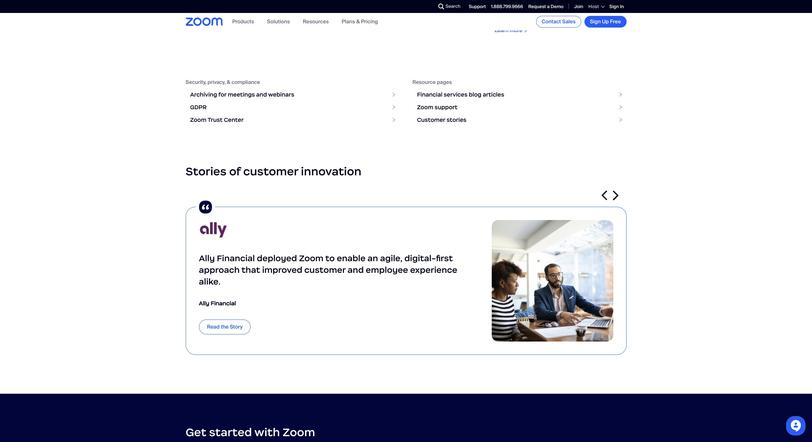 Task type: locate. For each thing, give the bounding box(es) containing it.
& right 'privacy,'
[[227, 79, 231, 86]]

2 vertical spatial financial
[[211, 300, 236, 307]]

2 horizontal spatial learn
[[495, 27, 509, 34]]

alike.
[[199, 277, 221, 287]]

with inside zoom's comprehensive platform meets the dynamic needs of financial institutions looking to connect with customers and provide more unifying financial experiences. learn more
[[495, 11, 505, 18]]

trust
[[208, 116, 223, 123]]

request a demo
[[529, 4, 564, 9]]

the
[[590, 0, 598, 6], [221, 324, 229, 331]]

institutions
[[538, 5, 565, 12]]

1 vertical spatial &
[[227, 79, 231, 86]]

1 vertical spatial and
[[256, 91, 267, 98]]

services
[[444, 91, 468, 98]]

learn more link
[[186, 0, 324, 40], [337, 0, 476, 40]]

customer
[[243, 164, 299, 179], [305, 265, 346, 275]]

0 vertical spatial customer
[[243, 164, 299, 179]]

None search field
[[415, 1, 440, 12]]

ally up approach at the bottom left of page
[[199, 253, 215, 264]]

zoom
[[417, 104, 434, 111], [190, 116, 207, 123], [299, 253, 324, 264], [283, 426, 315, 440]]

1 learn more link from the left
[[186, 0, 324, 40]]

security,
[[186, 79, 207, 86]]

financial services blog articles
[[417, 91, 505, 98]]

financial up that
[[217, 253, 255, 264]]

0 vertical spatial with
[[495, 11, 505, 18]]

ally for ally financial
[[199, 300, 210, 307]]

solutions button
[[267, 18, 290, 25]]

0 vertical spatial to
[[584, 5, 589, 12]]

resources
[[303, 18, 329, 25]]

compliance
[[232, 79, 260, 86]]

agile,
[[380, 253, 403, 264]]

request
[[529, 4, 546, 9]]

0 vertical spatial and
[[533, 11, 542, 18]]

enable
[[337, 253, 366, 264]]

experience
[[410, 265, 458, 275]]

1 vertical spatial of
[[229, 164, 241, 179]]

& right plans
[[357, 18, 360, 25]]

the inside read the story 'link'
[[221, 324, 229, 331]]

support link
[[469, 4, 486, 9]]

and left webinars
[[256, 91, 267, 98]]

join
[[575, 4, 584, 9]]

improved
[[262, 265, 303, 275]]

financial down resource pages
[[417, 91, 443, 98]]

search
[[446, 3, 461, 9]]

0 vertical spatial sign
[[610, 4, 619, 9]]

1 vertical spatial with
[[255, 426, 280, 440]]

1.888.799.9666
[[491, 4, 523, 9]]

meets
[[573, 0, 589, 6]]

free
[[610, 18, 621, 25]]

support
[[469, 4, 486, 9]]

read the story
[[207, 324, 243, 331]]

zoom trust center link
[[186, 114, 400, 126]]

ally
[[199, 253, 215, 264], [199, 300, 210, 307]]

1 vertical spatial financial
[[217, 253, 255, 264]]

financial
[[417, 91, 443, 98], [217, 253, 255, 264], [211, 300, 236, 307]]

learn
[[192, 13, 206, 20], [344, 13, 358, 20], [495, 27, 509, 34]]

more
[[562, 11, 575, 18], [207, 13, 220, 20], [359, 13, 371, 20], [510, 27, 523, 34]]

1 vertical spatial the
[[221, 324, 229, 331]]

contact sales
[[542, 18, 576, 25]]

resource
[[413, 79, 436, 86]]

1 vertical spatial to
[[326, 253, 335, 264]]

comprehensive
[[514, 0, 551, 6]]

contact sales link
[[537, 16, 582, 28]]

and down enable
[[348, 265, 364, 275]]

to right join link
[[584, 5, 589, 12]]

and down request
[[533, 11, 542, 18]]

search image
[[438, 4, 444, 9], [438, 4, 444, 9]]

privacy,
[[208, 79, 226, 86]]

0 horizontal spatial of
[[229, 164, 241, 179]]

connect
[[590, 5, 610, 12]]

of right stories
[[229, 164, 241, 179]]

sign left up
[[590, 18, 601, 25]]

pages
[[437, 79, 452, 86]]

ally inside ally financial deployed zoom to enable an agile, digital-first approach that improved customer and employee experience alike.
[[199, 253, 215, 264]]

sign left in
[[610, 4, 619, 9]]

stories
[[186, 164, 227, 179]]

1 horizontal spatial sign
[[610, 4, 619, 9]]

plans
[[342, 18, 355, 25]]

blog
[[469, 91, 482, 98]]

1.888.799.9666 link
[[491, 4, 523, 9]]

1 vertical spatial sign
[[590, 18, 601, 25]]

center
[[224, 116, 244, 123]]

0 horizontal spatial to
[[326, 253, 335, 264]]

learn inside zoom's comprehensive platform meets the dynamic needs of financial institutions looking to connect with customers and provide more unifying financial experiences. learn more
[[495, 27, 509, 34]]

customer stories link
[[413, 114, 627, 126]]

resources button
[[303, 18, 329, 25]]

to left enable
[[326, 253, 335, 264]]

sign inside sign up free link
[[590, 18, 601, 25]]

0 horizontal spatial financial
[[517, 5, 537, 12]]

gdpr link
[[186, 101, 400, 114]]

1 vertical spatial customer
[[305, 265, 346, 275]]

1 horizontal spatial &
[[357, 18, 360, 25]]

2 ally from the top
[[199, 300, 210, 307]]

1 horizontal spatial learn more
[[344, 13, 371, 20]]

1 horizontal spatial the
[[590, 0, 598, 6]]

0 vertical spatial the
[[590, 0, 598, 6]]

1 horizontal spatial learn more link
[[337, 0, 476, 40]]

1 horizontal spatial and
[[348, 265, 364, 275]]

customers
[[506, 11, 531, 18]]

of right needs
[[511, 5, 516, 12]]

stories of customer innovation
[[186, 164, 362, 179]]

1 ally from the top
[[199, 253, 215, 264]]

1 horizontal spatial to
[[584, 5, 589, 12]]

0 horizontal spatial sign
[[590, 18, 601, 25]]

zoom support link
[[413, 101, 627, 114]]

zoom inside "link"
[[190, 116, 207, 123]]

ally logo image
[[199, 220, 228, 240]]

financial services blog articles link
[[413, 88, 627, 101]]

financial up 'read the story'
[[211, 300, 236, 307]]

2 horizontal spatial and
[[533, 11, 542, 18]]

meetings
[[228, 91, 255, 98]]

2 vertical spatial and
[[348, 265, 364, 275]]

solutions
[[267, 18, 290, 25]]

0 vertical spatial ally
[[199, 253, 215, 264]]

0 vertical spatial of
[[511, 5, 516, 12]]

archiving for meetings and webinars
[[190, 91, 294, 98]]

0 horizontal spatial the
[[221, 324, 229, 331]]

to inside zoom's comprehensive platform meets the dynamic needs of financial institutions looking to connect with customers and provide more unifying financial experiences. learn more
[[584, 5, 589, 12]]

0 horizontal spatial &
[[227, 79, 231, 86]]

to inside ally financial deployed zoom to enable an agile, digital-first approach that improved customer and employee experience alike.
[[326, 253, 335, 264]]

learn more
[[192, 13, 220, 20], [344, 13, 371, 20]]

pricing
[[361, 18, 378, 25]]

financial
[[517, 5, 537, 12], [596, 11, 616, 18]]

0 horizontal spatial learn
[[192, 13, 206, 20]]

1 horizontal spatial with
[[495, 11, 505, 18]]

sales
[[563, 18, 576, 25]]

ally down alike.
[[199, 300, 210, 307]]

0 vertical spatial financial
[[417, 91, 443, 98]]

financial inside ally financial deployed zoom to enable an agile, digital-first approach that improved customer and employee experience alike.
[[217, 253, 255, 264]]

sign for sign in
[[610, 4, 619, 9]]

zoom's comprehensive platform meets the dynamic needs of financial institutions looking to connect with customers and provide more unifying financial experiences. learn more
[[495, 0, 619, 34]]

sign
[[610, 4, 619, 9], [590, 18, 601, 25]]

&
[[357, 18, 360, 25], [227, 79, 231, 86]]

0 horizontal spatial learn more link
[[186, 0, 324, 40]]

1 horizontal spatial of
[[511, 5, 516, 12]]

the right read
[[221, 324, 229, 331]]

the inside zoom's comprehensive platform meets the dynamic needs of financial institutions looking to connect with customers and provide more unifying financial experiences. learn more
[[590, 0, 598, 6]]

up
[[602, 18, 609, 25]]

articles
[[483, 91, 505, 98]]

0 horizontal spatial learn more
[[192, 13, 220, 20]]

1 horizontal spatial customer
[[305, 265, 346, 275]]

webinars
[[268, 91, 294, 98]]

the right meets
[[590, 0, 598, 6]]

security, privacy, & compliance
[[186, 79, 260, 86]]

three coworkers reviewing computer image
[[492, 220, 614, 342]]

stories
[[447, 116, 467, 123]]

1 vertical spatial ally
[[199, 300, 210, 307]]



Task type: vqa. For each thing, say whether or not it's contained in the screenshot.
the topmost 'And'
yes



Task type: describe. For each thing, give the bounding box(es) containing it.
testimonial icon image
[[196, 198, 215, 217]]

experiences.
[[495, 18, 526, 24]]

of inside zoom's comprehensive platform meets the dynamic needs of financial institutions looking to connect with customers and provide more unifying financial experiences. learn more
[[511, 5, 516, 12]]

next slide image
[[613, 191, 619, 200]]

for
[[219, 91, 227, 98]]

dynamic
[[599, 0, 619, 6]]

2 learn more link from the left
[[337, 0, 476, 40]]

zoom's
[[495, 0, 513, 6]]

financial for ally financial
[[211, 300, 236, 307]]

ally for ally financial deployed zoom to enable an agile, digital-first approach that improved customer and employee experience alike.
[[199, 253, 215, 264]]

in
[[620, 4, 624, 9]]

1 learn more from the left
[[192, 13, 220, 20]]

host button
[[589, 4, 605, 9]]

an
[[368, 253, 378, 264]]

financial for ally financial deployed zoom to enable an agile, digital-first approach that improved customer and employee experience alike.
[[217, 253, 255, 264]]

unifying
[[576, 11, 594, 18]]

products
[[232, 18, 254, 25]]

employee
[[366, 265, 408, 275]]

customer stories
[[417, 116, 467, 123]]

archiving for meetings and webinars link
[[186, 88, 400, 101]]

0 horizontal spatial with
[[255, 426, 280, 440]]

contact
[[542, 18, 561, 25]]

approach
[[199, 265, 240, 275]]

read
[[207, 324, 220, 331]]

needs
[[495, 5, 510, 12]]

and inside zoom's comprehensive platform meets the dynamic needs of financial institutions looking to connect with customers and provide more unifying financial experiences. learn more
[[533, 11, 542, 18]]

sign up free link
[[585, 16, 627, 28]]

started
[[209, 426, 252, 440]]

sign in
[[610, 4, 624, 9]]

and inside ally financial deployed zoom to enable an agile, digital-first approach that improved customer and employee experience alike.
[[348, 265, 364, 275]]

request a demo link
[[529, 4, 564, 9]]

get started with zoom
[[186, 426, 315, 440]]

sign in link
[[610, 4, 624, 9]]

story
[[230, 324, 243, 331]]

plans & pricing link
[[342, 18, 378, 25]]

testimonialcarouselitemblockproxy-2 element
[[186, 198, 627, 355]]

2 learn more from the left
[[344, 13, 371, 20]]

1 horizontal spatial financial
[[596, 11, 616, 18]]

ally financial deployed zoom to enable an agile, digital-first approach that improved customer and employee experience alike.
[[199, 253, 458, 287]]

ally financial
[[199, 300, 236, 307]]

zoom logo image
[[186, 18, 223, 26]]

provide
[[543, 11, 561, 18]]

customer
[[417, 116, 446, 123]]

zoom inside ally financial deployed zoom to enable an agile, digital-first approach that improved customer and employee experience alike.
[[299, 253, 324, 264]]

join link
[[575, 4, 584, 9]]

zoom trust center
[[190, 116, 244, 123]]

0 vertical spatial &
[[357, 18, 360, 25]]

previous slide image
[[602, 191, 608, 200]]

get
[[186, 426, 207, 440]]

innovation
[[301, 164, 362, 179]]

a
[[547, 4, 550, 9]]

resource pages
[[413, 79, 452, 86]]

sign for sign up free
[[590, 18, 601, 25]]

0 horizontal spatial and
[[256, 91, 267, 98]]

0 horizontal spatial customer
[[243, 164, 299, 179]]

plans & pricing
[[342, 18, 378, 25]]

demo
[[551, 4, 564, 9]]

sign up free
[[590, 18, 621, 25]]

zoom support
[[417, 104, 458, 111]]

1 horizontal spatial learn
[[344, 13, 358, 20]]

products button
[[232, 18, 254, 25]]

support
[[435, 104, 458, 111]]

first
[[436, 253, 453, 264]]

platform
[[552, 0, 572, 6]]

deployed
[[257, 253, 297, 264]]

looking
[[566, 5, 583, 12]]

gdpr
[[190, 104, 207, 111]]

customer inside ally financial deployed zoom to enable an agile, digital-first approach that improved customer and employee experience alike.
[[305, 265, 346, 275]]

digital-
[[405, 253, 436, 264]]

read the story link
[[199, 320, 251, 335]]

archiving
[[190, 91, 217, 98]]

that
[[242, 265, 260, 275]]



